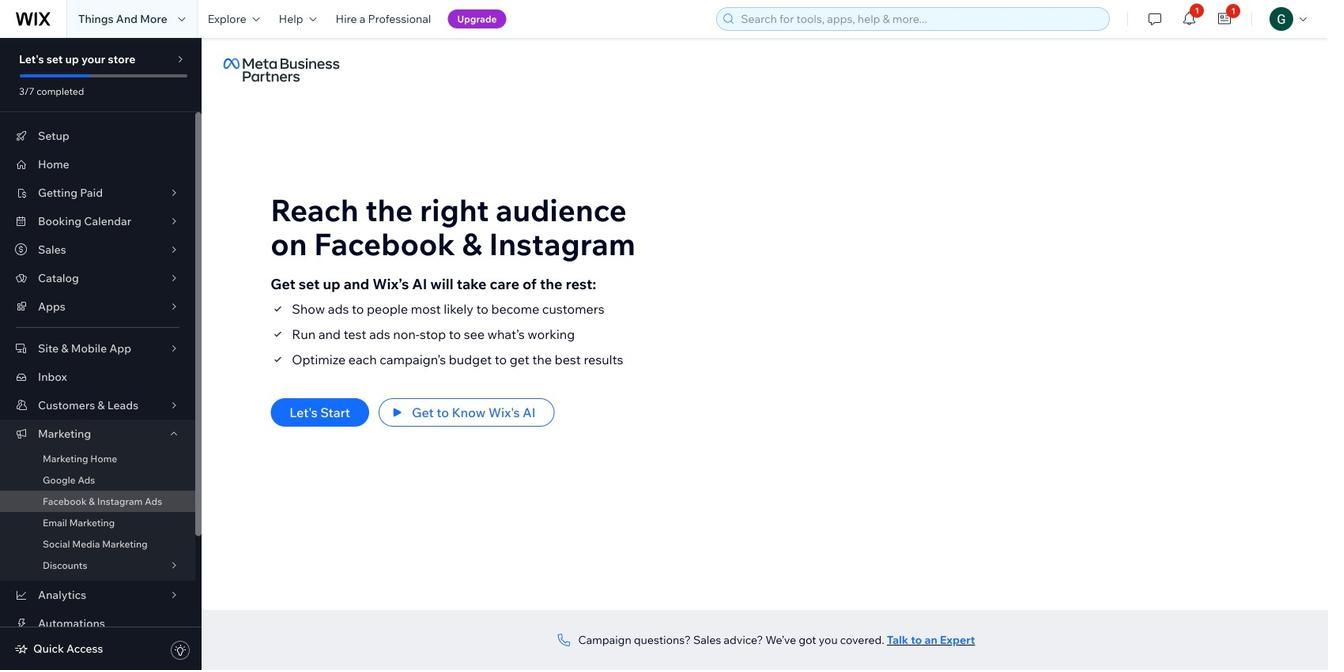 Task type: describe. For each thing, give the bounding box(es) containing it.
Search for tools, apps, help & more... field
[[736, 8, 1105, 30]]

sidebar element
[[0, 38, 202, 670]]



Task type: vqa. For each thing, say whether or not it's contained in the screenshot.
Search for tools, apps, help & more... field
yes



